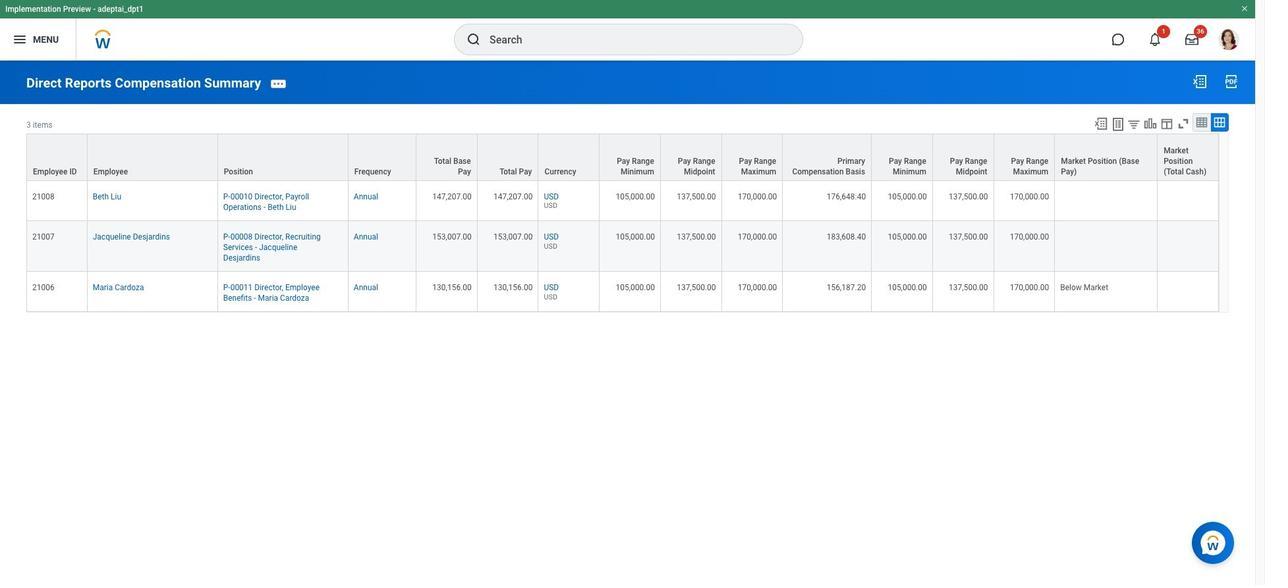 Task type: describe. For each thing, give the bounding box(es) containing it.
cell for 1st "row" from the bottom of the page
[[1158, 272, 1219, 313]]

export to excel image for export to worksheets "image"
[[1094, 116, 1108, 131]]

direct reports compensation summary element
[[26, 75, 261, 91]]

1 row from the top
[[26, 134, 1219, 181]]

export to worksheets image
[[1110, 116, 1126, 132]]

export to excel image for view printable version (pdf) icon
[[1192, 74, 1208, 90]]

below market element
[[1060, 281, 1108, 293]]

cell for 2nd "row" from the bottom of the page
[[1158, 221, 1219, 272]]

view printable version (pdf) image
[[1224, 74, 1239, 90]]

notifications large image
[[1148, 33, 1162, 46]]

Search Workday  search field
[[490, 25, 776, 54]]



Task type: locate. For each thing, give the bounding box(es) containing it.
inbox large image
[[1185, 33, 1199, 46]]

row
[[26, 134, 1219, 181], [26, 181, 1219, 221], [26, 221, 1219, 272], [26, 272, 1219, 313]]

main content
[[0, 61, 1255, 325]]

table image
[[1195, 116, 1208, 129]]

1 vertical spatial export to excel image
[[1094, 116, 1108, 131]]

export to excel image left export to worksheets "image"
[[1094, 116, 1108, 131]]

justify image
[[12, 32, 28, 47]]

toolbar
[[1088, 113, 1229, 134]]

search image
[[466, 32, 482, 47]]

expand table image
[[1213, 116, 1226, 129]]

close environment banner image
[[1241, 5, 1249, 13]]

profile logan mcneil image
[[1218, 29, 1239, 53]]

export to excel image
[[1192, 74, 1208, 90], [1094, 116, 1108, 131]]

click to view/edit grid preferences image
[[1160, 116, 1174, 131]]

fullscreen image
[[1176, 116, 1191, 131]]

2 row from the top
[[26, 181, 1219, 221]]

cell for 2nd "row"
[[1158, 181, 1219, 221]]

1 horizontal spatial export to excel image
[[1192, 74, 1208, 90]]

4 row from the top
[[26, 272, 1219, 313]]

3 row from the top
[[26, 221, 1219, 272]]

select to filter grid data image
[[1127, 117, 1141, 131]]

0 vertical spatial export to excel image
[[1192, 74, 1208, 90]]

banner
[[0, 0, 1255, 61]]

export to excel image left view printable version (pdf) icon
[[1192, 74, 1208, 90]]

direct reports compensation summary - expand/collapse chart image
[[1143, 116, 1158, 131]]

0 horizontal spatial export to excel image
[[1094, 116, 1108, 131]]

cell
[[1055, 181, 1158, 221], [1158, 181, 1219, 221], [1055, 221, 1158, 272], [1158, 221, 1219, 272], [1158, 272, 1219, 313]]



Task type: vqa. For each thing, say whether or not it's contained in the screenshot.
AUS - Time Code Group - Hourly (in/Out) Aus
no



